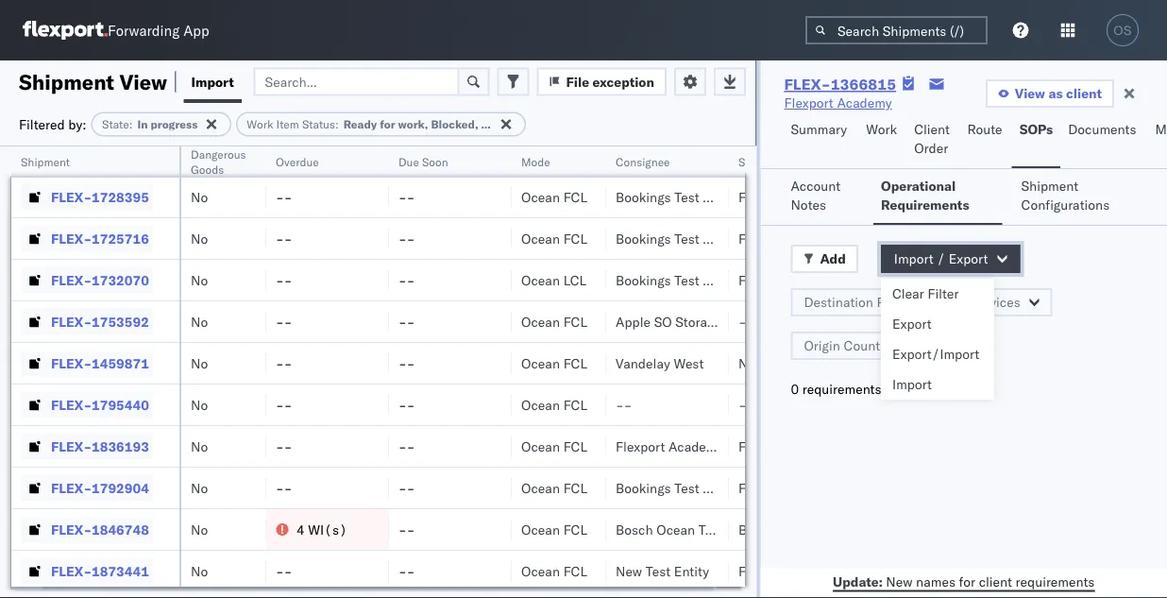 Task type: locate. For each thing, give the bounding box(es) containing it.
import
[[191, 73, 234, 90], [895, 250, 934, 267], [893, 376, 933, 393]]

bosch ocean test up update:
[[739, 521, 847, 538]]

1 horizontal spatial view
[[1016, 85, 1046, 102]]

me
[[1156, 121, 1168, 137]]

no for flex-1873441
[[191, 563, 208, 579]]

0 vertical spatial for
[[380, 117, 396, 131]]

5 ocean fcl from the top
[[522, 355, 588, 371]]

flex- down flex-1459871 button
[[51, 396, 92, 413]]

demo for 1792904
[[792, 480, 827, 496]]

vandelay
[[616, 355, 671, 371]]

filtered by:
[[19, 116, 87, 132]]

view
[[119, 69, 167, 94], [1016, 85, 1046, 102]]

test
[[675, 147, 700, 163], [675, 189, 700, 205], [675, 230, 700, 247], [675, 272, 700, 288], [769, 355, 794, 371], [675, 480, 700, 496], [699, 521, 724, 538], [822, 521, 847, 538], [646, 563, 671, 579]]

app
[[183, 21, 209, 39]]

fcl for flex-1792904
[[564, 480, 588, 496]]

add
[[821, 250, 846, 267]]

ocean fcl for flex-1629619
[[522, 147, 588, 163]]

4 ocean fcl from the top
[[522, 313, 588, 330]]

3 co. from the top
[[880, 230, 899, 247]]

shipment down filtered
[[21, 154, 70, 169]]

client
[[1067, 85, 1103, 102], [980, 573, 1013, 590]]

bookings for flex-1792904
[[616, 480, 671, 496]]

1 bookings test consignee from the top
[[616, 147, 767, 163]]

ocean fcl for flex-1792904
[[522, 480, 588, 496]]

0 horizontal spatial work
[[247, 117, 274, 131]]

flex- for 1725716
[[51, 230, 92, 247]]

account
[[791, 178, 841, 194]]

6 resize handle column header from the left
[[707, 146, 729, 598]]

demo down add
[[792, 272, 827, 288]]

1366815
[[831, 75, 897, 94]]

4 fcl from the top
[[564, 313, 588, 330]]

6 flexport demo shipper co. from the top
[[739, 563, 899, 579]]

1 vertical spatial for
[[960, 573, 976, 590]]

work inside button
[[867, 121, 898, 137]]

flex-1459871
[[51, 355, 149, 371]]

co. for flex-1792904
[[880, 480, 899, 496]]

0 horizontal spatial export
[[893, 316, 932, 332]]

export down clear
[[893, 316, 932, 332]]

ocean for 1846748
[[522, 521, 560, 538]]

1 ocean fcl from the top
[[522, 147, 588, 163]]

6 demo from the top
[[792, 563, 827, 579]]

1 vertical spatial shipment
[[21, 154, 70, 169]]

1 vertical spatial export
[[893, 316, 932, 332]]

mode
[[522, 154, 551, 169]]

sops button
[[1013, 112, 1061, 168]]

shipper down (sz)
[[830, 480, 877, 496]]

0 horizontal spatial in
[[137, 117, 148, 131]]

export
[[949, 250, 989, 267], [893, 316, 932, 332]]

co. down ltd.
[[880, 480, 899, 496]]

1 vertical spatial import
[[895, 250, 934, 267]]

soon
[[422, 154, 448, 169]]

5 bookings from the top
[[616, 480, 671, 496]]

flex- for 1792904
[[51, 480, 92, 496]]

in right blocked,
[[482, 117, 492, 131]]

3 bookings from the top
[[616, 230, 671, 247]]

work,
[[398, 117, 428, 131]]

client
[[915, 121, 951, 137]]

:
[[129, 117, 133, 131], [335, 117, 339, 131]]

shipment inside shipment configurations
[[1022, 178, 1079, 194]]

5 resize handle column header from the left
[[584, 146, 607, 598]]

6 fcl from the top
[[564, 396, 588, 413]]

1 horizontal spatial client
[[1067, 85, 1103, 102]]

6 co. from the top
[[880, 563, 899, 579]]

shipper right notes
[[830, 189, 877, 205]]

1 no from the top
[[191, 147, 208, 163]]

4 bookings from the top
[[616, 272, 671, 288]]

1 vertical spatial requirements
[[1016, 573, 1096, 590]]

co. left names on the right
[[880, 563, 899, 579]]

shipment for shipment view
[[19, 69, 114, 94]]

ocean for 1753592
[[522, 313, 560, 330]]

0 vertical spatial entity
[[797, 355, 833, 371]]

academy inside flexport academy 'link'
[[838, 94, 893, 111]]

co. down requirements
[[880, 230, 899, 247]]

flex- down by:
[[51, 147, 92, 163]]

test for flex-1728395
[[675, 189, 700, 205]]

1792904
[[92, 480, 149, 496]]

ocean for 1728395
[[522, 189, 560, 205]]

forwarding app
[[108, 21, 209, 39]]

ocean for 1792904
[[522, 480, 560, 496]]

flexport demo shipper co. for 1629619
[[739, 147, 899, 163]]

bookings
[[616, 147, 671, 163], [616, 189, 671, 205], [616, 230, 671, 247], [616, 272, 671, 288], [616, 480, 671, 496]]

bosch ocean test up new test entity
[[616, 521, 724, 538]]

for left work,
[[380, 117, 396, 131]]

flex- down the flex-1836193 button
[[51, 480, 92, 496]]

4 co. from the top
[[880, 272, 899, 288]]

flex- down flex-1795440 button
[[51, 438, 92, 455]]

bookings test consignee for flex-1732070
[[616, 272, 767, 288]]

view up state : in progress
[[119, 69, 167, 94]]

work left item
[[247, 117, 274, 131]]

shipment
[[19, 69, 114, 94], [21, 154, 70, 169], [1022, 178, 1079, 194]]

demo down summary
[[792, 147, 827, 163]]

1 horizontal spatial progress
[[495, 117, 542, 131]]

flexport academy (sz) ltd.
[[739, 438, 909, 455]]

entity for new test entity
[[675, 563, 710, 579]]

1725716
[[92, 230, 149, 247]]

bookings test consignee
[[616, 147, 767, 163], [616, 189, 767, 205], [616, 230, 767, 247], [616, 272, 767, 288], [616, 480, 767, 496]]

co. for flex-1725716
[[880, 230, 899, 247]]

4 flexport demo shipper co. from the top
[[739, 272, 899, 288]]

fcl for flex-1846748
[[564, 521, 588, 538]]

academy
[[838, 94, 893, 111], [669, 438, 724, 455], [792, 438, 847, 455]]

fcl for flex-1753592
[[564, 313, 588, 330]]

import button
[[184, 60, 242, 103]]

shipper up destination port
[[830, 272, 877, 288]]

demo
[[792, 147, 827, 163], [792, 189, 827, 205], [792, 230, 827, 247], [792, 272, 827, 288], [792, 480, 827, 496], [792, 563, 827, 579]]

demo for 1732070
[[792, 272, 827, 288]]

demo down flexport academy (sz) ltd.
[[792, 480, 827, 496]]

2 : from the left
[[335, 117, 339, 131]]

work button
[[859, 112, 907, 168]]

0 horizontal spatial bosch ocean test
[[616, 521, 724, 538]]

3 ocean fcl from the top
[[522, 230, 588, 247]]

1 bookings from the top
[[616, 147, 671, 163]]

4 wi(s)
[[297, 521, 347, 538]]

flexport academy
[[785, 94, 893, 111]]

progress up dangerous
[[151, 117, 198, 131]]

demo down name
[[792, 189, 827, 205]]

3 flexport demo shipper co. from the top
[[739, 230, 899, 247]]

shipment up "configurations"
[[1022, 178, 1079, 194]]

in right state at top
[[137, 117, 148, 131]]

2 bookings from the top
[[616, 189, 671, 205]]

1732070
[[92, 272, 149, 288]]

goods
[[191, 162, 224, 176]]

account notes
[[791, 178, 841, 213]]

bookings test consignee for flex-1725716
[[616, 230, 767, 247]]

5 no from the top
[[191, 313, 208, 330]]

flex-1366815
[[785, 75, 897, 94]]

2 resize handle column header from the left
[[244, 146, 266, 598]]

no for flex-1459871
[[191, 355, 208, 371]]

name
[[782, 154, 812, 169]]

list box
[[882, 279, 995, 400]]

bosch up new test entity
[[616, 521, 653, 538]]

shipment button
[[11, 150, 161, 169]]

shipper left name
[[739, 154, 779, 169]]

flex- inside "button"
[[51, 480, 92, 496]]

6 ocean fcl from the top
[[522, 396, 588, 413]]

bookings for flex-1629619
[[616, 147, 671, 163]]

test for flex-1732070
[[675, 272, 700, 288]]

consignee
[[703, 147, 767, 163], [616, 154, 670, 169], [703, 189, 767, 205], [703, 230, 767, 247], [703, 272, 767, 288], [703, 480, 767, 496]]

0 horizontal spatial progress
[[151, 117, 198, 131]]

1 demo from the top
[[792, 147, 827, 163]]

flex- for 1846748
[[51, 521, 92, 538]]

bosch down (us)
[[739, 521, 776, 538]]

9 fcl from the top
[[564, 521, 588, 538]]

bookings for flex-1728395
[[616, 189, 671, 205]]

ocean fcl for flex-1836193
[[522, 438, 588, 455]]

2 ocean fcl from the top
[[522, 189, 588, 205]]

shipment up by:
[[19, 69, 114, 94]]

1 horizontal spatial in
[[482, 117, 492, 131]]

0 horizontal spatial new
[[616, 563, 643, 579]]

9 no from the top
[[191, 480, 208, 496]]

export/import
[[893, 346, 980, 362]]

me button
[[1149, 112, 1168, 168]]

: up 1629619 at the left of the page
[[129, 117, 133, 131]]

for right names on the right
[[960, 573, 976, 590]]

destination
[[805, 294, 874, 310]]

1 horizontal spatial work
[[867, 121, 898, 137]]

ocean for 1873441
[[522, 563, 560, 579]]

flexport for flex-1732070
[[739, 272, 788, 288]]

co. for flex-1629619
[[880, 147, 899, 163]]

Search Shipments (/) text field
[[806, 16, 988, 44]]

4 bookings test consignee from the top
[[616, 272, 767, 288]]

shipment inside button
[[21, 154, 70, 169]]

1 horizontal spatial new
[[739, 355, 765, 371]]

bosch
[[616, 521, 653, 538], [739, 521, 776, 538]]

route
[[968, 121, 1003, 137]]

academy down 1366815 on the top right of the page
[[838, 94, 893, 111]]

0 vertical spatial client
[[1067, 85, 1103, 102]]

new for new test entity 2
[[739, 355, 765, 371]]

5 fcl from the top
[[564, 355, 588, 371]]

shipper for flex-1792904
[[830, 480, 877, 496]]

4 no from the top
[[191, 272, 208, 288]]

services
[[971, 294, 1021, 310]]

2 in from the left
[[482, 117, 492, 131]]

Search... text field
[[254, 68, 460, 96]]

8 fcl from the top
[[564, 480, 588, 496]]

0 horizontal spatial requirements
[[803, 381, 882, 397]]

ocean lcl
[[522, 272, 587, 288]]

8 no from the top
[[191, 438, 208, 455]]

client order
[[915, 121, 951, 156]]

no for flex-1792904
[[191, 480, 208, 496]]

shipper for flex-1725716
[[830, 230, 877, 247]]

demo left update:
[[792, 563, 827, 579]]

10 ocean fcl from the top
[[522, 563, 588, 579]]

import inside "list box"
[[893, 376, 933, 393]]

2 flexport demo shipper co. from the top
[[739, 189, 899, 205]]

flex- for 1459871
[[51, 355, 92, 371]]

no for flex-1728395
[[191, 189, 208, 205]]

3 no from the top
[[191, 230, 208, 247]]

origin
[[805, 337, 841, 354]]

1 horizontal spatial export
[[949, 250, 989, 267]]

services button
[[957, 288, 1053, 317]]

11 no from the top
[[191, 563, 208, 579]]

ocean for 1836193
[[522, 438, 560, 455]]

shipper left names on the right
[[830, 563, 877, 579]]

configurations
[[1022, 197, 1110, 213]]

flexport for flex-1836193
[[739, 438, 788, 455]]

demo for 1629619
[[792, 147, 827, 163]]

shipper up add
[[830, 230, 877, 247]]

10 fcl from the top
[[564, 563, 588, 579]]

demo up add
[[792, 230, 827, 247]]

2 no from the top
[[191, 189, 208, 205]]

new for new test entity
[[616, 563, 643, 579]]

resize handle column header
[[157, 146, 180, 598], [244, 146, 266, 598], [367, 146, 389, 598], [489, 146, 512, 598], [584, 146, 607, 598], [707, 146, 729, 598]]

academy right inc.
[[792, 438, 847, 455]]

flex- down "shipment" button
[[51, 189, 92, 205]]

2 vertical spatial import
[[893, 376, 933, 393]]

1 horizontal spatial :
[[335, 117, 339, 131]]

flex- for 1629619
[[51, 147, 92, 163]]

ocean fcl for flex-1459871
[[522, 355, 588, 371]]

flexport. image
[[23, 21, 108, 40]]

0 vertical spatial requirements
[[803, 381, 882, 397]]

2 fcl from the top
[[564, 189, 588, 205]]

flex-1792904
[[51, 480, 149, 496]]

consignee for flex-1792904
[[703, 480, 767, 496]]

1459871
[[92, 355, 149, 371]]

1 horizontal spatial bosch
[[739, 521, 776, 538]]

test for flex-1725716
[[675, 230, 700, 247]]

co. for flex-1728395
[[880, 189, 899, 205]]

flex-1873441 button
[[21, 558, 153, 584]]

flexport demo shipper co. for 1792904
[[739, 480, 899, 496]]

as
[[1049, 85, 1064, 102]]

export right "/"
[[949, 250, 989, 267]]

flex- down flex-1753592 button
[[51, 355, 92, 371]]

2 co. from the top
[[880, 189, 899, 205]]

ocean for 1732070
[[522, 272, 560, 288]]

consignee inside button
[[616, 154, 670, 169]]

: left the ready
[[335, 117, 339, 131]]

flex- up flexport academy
[[785, 75, 831, 94]]

8 ocean fcl from the top
[[522, 480, 588, 496]]

5 demo from the top
[[792, 480, 827, 496]]

names
[[917, 573, 956, 590]]

consignee for flex-1728395
[[703, 189, 767, 205]]

import left "/"
[[895, 250, 934, 267]]

10 no from the top
[[191, 521, 208, 538]]

work down 1366815 on the top right of the page
[[867, 121, 898, 137]]

flex- down flex-1846748 button
[[51, 563, 92, 579]]

ocean fcl
[[522, 147, 588, 163], [522, 189, 588, 205], [522, 230, 588, 247], [522, 313, 588, 330], [522, 355, 588, 371], [522, 396, 588, 413], [522, 438, 588, 455], [522, 480, 588, 496], [522, 521, 588, 538], [522, 563, 588, 579]]

flexport demo shipper co. for 1873441
[[739, 563, 899, 579]]

consignee for flex-1725716
[[703, 230, 767, 247]]

flex- down flex-1732070 button
[[51, 313, 92, 330]]

0 vertical spatial shipment
[[19, 69, 114, 94]]

flex- down flex-1725716 button
[[51, 272, 92, 288]]

flex-1629619
[[51, 147, 149, 163]]

1 horizontal spatial requirements
[[1016, 573, 1096, 590]]

shipment view
[[19, 69, 167, 94]]

academy for flexport academy (sz) ltd.
[[792, 438, 847, 455]]

0 horizontal spatial entity
[[675, 563, 710, 579]]

flex- down flex-1792904 "button"
[[51, 521, 92, 538]]

use)
[[786, 313, 820, 330]]

1 progress from the left
[[151, 117, 198, 131]]

5 flexport demo shipper co. from the top
[[739, 480, 899, 496]]

bosch ocean test
[[616, 521, 724, 538], [739, 521, 847, 538]]

ocean fcl for flex-1725716
[[522, 230, 588, 247]]

2 vertical spatial shipment
[[1022, 178, 1079, 194]]

flexport
[[785, 94, 834, 111], [739, 147, 788, 163], [739, 189, 788, 205], [739, 230, 788, 247], [739, 272, 788, 288], [616, 438, 666, 455], [739, 438, 788, 455], [739, 480, 788, 496], [739, 563, 788, 579]]

5 co. from the top
[[880, 480, 899, 496]]

fcl
[[564, 147, 588, 163], [564, 189, 588, 205], [564, 230, 588, 247], [564, 313, 588, 330], [564, 355, 588, 371], [564, 396, 588, 413], [564, 438, 588, 455], [564, 480, 588, 496], [564, 521, 588, 538], [564, 563, 588, 579]]

9 ocean fcl from the top
[[522, 521, 588, 538]]

os
[[1114, 23, 1133, 37]]

co. up operational
[[880, 147, 899, 163]]

7 no from the top
[[191, 396, 208, 413]]

client order button
[[907, 112, 960, 168]]

import down export/import
[[893, 376, 933, 393]]

1 resize handle column header from the left
[[157, 146, 180, 598]]

flex-1725716 button
[[21, 225, 153, 252]]

bookings test consignee for flex-1792904
[[616, 480, 767, 496]]

bookings test consignee for flex-1728395
[[616, 189, 767, 205]]

shipment for shipment
[[21, 154, 70, 169]]

view left as
[[1016, 85, 1046, 102]]

0 horizontal spatial client
[[980, 573, 1013, 590]]

flex-1728395 button
[[21, 184, 153, 210]]

co. up port
[[880, 272, 899, 288]]

so
[[654, 313, 672, 330]]

flex- down flex-1728395 button at left top
[[51, 230, 92, 247]]

1 fcl from the top
[[564, 147, 588, 163]]

2 bookings test consignee from the top
[[616, 189, 767, 205]]

0 vertical spatial export
[[949, 250, 989, 267]]

5 bookings test consignee from the top
[[616, 480, 767, 496]]

flex- for 1732070
[[51, 272, 92, 288]]

3 fcl from the top
[[564, 230, 588, 247]]

destination port
[[805, 294, 902, 310]]

flex-1846748
[[51, 521, 149, 538]]

file exception button
[[537, 68, 667, 96], [537, 68, 667, 96]]

client right as
[[1067, 85, 1103, 102]]

7 ocean fcl from the top
[[522, 438, 588, 455]]

progress up mode
[[495, 117, 542, 131]]

entity
[[797, 355, 833, 371], [675, 563, 710, 579]]

7 fcl from the top
[[564, 438, 588, 455]]

import down app
[[191, 73, 234, 90]]

list box containing clear filter
[[882, 279, 995, 400]]

1 horizontal spatial bosch ocean test
[[739, 521, 847, 538]]

1 flexport demo shipper co. from the top
[[739, 147, 899, 163]]

0 horizontal spatial view
[[119, 69, 167, 94]]

item
[[276, 117, 299, 131]]

flex-1792904 button
[[21, 475, 153, 501]]

new
[[739, 355, 765, 371], [616, 563, 643, 579], [887, 573, 913, 590]]

2 demo from the top
[[792, 189, 827, 205]]

1 vertical spatial entity
[[675, 563, 710, 579]]

client right names on the right
[[980, 573, 1013, 590]]

flex-1728395
[[51, 189, 149, 205]]

0 horizontal spatial :
[[129, 117, 133, 131]]

co. down work button
[[880, 189, 899, 205]]

3 bookings test consignee from the top
[[616, 230, 767, 247]]

academy left (us)
[[669, 438, 724, 455]]

resize handle column header for consignee
[[707, 146, 729, 598]]

1 co. from the top
[[880, 147, 899, 163]]

--
[[276, 147, 292, 163], [399, 147, 415, 163], [276, 189, 292, 205], [399, 189, 415, 205], [276, 230, 292, 247], [399, 230, 415, 247], [276, 272, 292, 288], [399, 272, 415, 288], [276, 313, 292, 330], [399, 313, 415, 330], [739, 313, 755, 330], [276, 355, 292, 371], [399, 355, 415, 371], [276, 396, 292, 413], [399, 396, 415, 413], [616, 396, 633, 413], [739, 396, 755, 413], [276, 438, 292, 455], [399, 438, 415, 455], [276, 480, 292, 496], [399, 480, 415, 496], [399, 521, 415, 538], [276, 563, 292, 579], [399, 563, 415, 579]]

file exception
[[567, 73, 655, 90]]

resize handle column header for shipment
[[157, 146, 180, 598]]

shipper down summary
[[830, 147, 877, 163]]

6 no from the top
[[191, 355, 208, 371]]

0 horizontal spatial bosch
[[616, 521, 653, 538]]

0 vertical spatial import
[[191, 73, 234, 90]]

4 demo from the top
[[792, 272, 827, 288]]

no for flex-1795440
[[191, 396, 208, 413]]

1 horizontal spatial entity
[[797, 355, 833, 371]]

3 demo from the top
[[792, 230, 827, 247]]



Task type: describe. For each thing, give the bounding box(es) containing it.
1 bosch from the left
[[616, 521, 653, 538]]

1 : from the left
[[129, 117, 133, 131]]

0
[[791, 381, 800, 397]]

resize handle column header for mode
[[584, 146, 607, 598]]

flex-1795440 button
[[21, 392, 153, 418]]

flex-1846748 button
[[21, 516, 153, 543]]

view inside button
[[1016, 85, 1046, 102]]

summary
[[791, 121, 848, 137]]

shipper for flex-1732070
[[830, 272, 877, 288]]

ready
[[344, 117, 377, 131]]

export inside button
[[949, 250, 989, 267]]

(sz)
[[850, 438, 882, 455]]

operational
[[882, 178, 957, 194]]

flex- for 1728395
[[51, 189, 92, 205]]

clear filter
[[893, 285, 959, 302]]

shipper for flex-1728395
[[830, 189, 877, 205]]

sops
[[1020, 121, 1054, 137]]

flex- for 1836193
[[51, 438, 92, 455]]

origin country button
[[791, 332, 943, 360]]

(us)
[[727, 438, 761, 455]]

flex- for 1873441
[[51, 563, 92, 579]]

update:
[[834, 573, 883, 590]]

flex-1732070
[[51, 272, 149, 288]]

flexport for flex-1792904
[[739, 480, 788, 496]]

flex-1629619 button
[[21, 142, 153, 169]]

no for flex-1725716
[[191, 230, 208, 247]]

test for flex-1873441
[[646, 563, 671, 579]]

demo for 1873441
[[792, 563, 827, 579]]

new test entity
[[616, 563, 710, 579]]

blocked,
[[431, 117, 479, 131]]

wi(s)
[[308, 521, 347, 538]]

status
[[302, 117, 335, 131]]

file
[[567, 73, 590, 90]]

fcl for flex-1459871
[[564, 355, 588, 371]]

flexport demo shipper co. for 1725716
[[739, 230, 899, 247]]

export inside "list box"
[[893, 316, 932, 332]]

flex- for 1753592
[[51, 313, 92, 330]]

1795440
[[92, 396, 149, 413]]

3 resize handle column header from the left
[[367, 146, 389, 598]]

shipper name button
[[729, 150, 833, 169]]

test for flex-1792904
[[675, 480, 700, 496]]

not
[[756, 313, 782, 330]]

academy for flexport academy
[[838, 94, 893, 111]]

demo for 1725716
[[792, 230, 827, 247]]

by:
[[68, 116, 87, 132]]

2 progress from the left
[[495, 117, 542, 131]]

fcl for flex-1836193
[[564, 438, 588, 455]]

fcl for flex-1873441
[[564, 563, 588, 579]]

4
[[297, 521, 305, 538]]

flexport for flex-1873441
[[739, 563, 788, 579]]

entity for new test entity 2
[[797, 355, 833, 371]]

bookings for flex-1732070
[[616, 272, 671, 288]]

flex-1753592 button
[[21, 309, 153, 335]]

1 vertical spatial client
[[980, 573, 1013, 590]]

1 bosch ocean test from the left
[[616, 521, 724, 538]]

ocean for 1795440
[[522, 396, 560, 413]]

summary button
[[784, 112, 859, 168]]

new test entity 2
[[739, 355, 844, 371]]

fcl for flex-1629619
[[564, 147, 588, 163]]

flexport for flex-1629619
[[739, 147, 788, 163]]

apple so storage (do not use)
[[616, 313, 820, 330]]

fcl for flex-1795440
[[564, 396, 588, 413]]

route button
[[960, 112, 1013, 168]]

1 in from the left
[[137, 117, 148, 131]]

ocean fcl for flex-1873441
[[522, 563, 588, 579]]

flex-1732070 button
[[21, 267, 153, 293]]

flex-1873441
[[51, 563, 149, 579]]

flex- for 1366815
[[785, 75, 831, 94]]

notes
[[791, 197, 827, 213]]

ocean fcl for flex-1795440
[[522, 396, 588, 413]]

flexport demo shipper co. for 1732070
[[739, 272, 899, 288]]

clear
[[893, 285, 925, 302]]

flexport academy (us) inc.
[[616, 438, 788, 455]]

os button
[[1102, 9, 1145, 52]]

2 bosch ocean test from the left
[[739, 521, 847, 538]]

ocean fcl for flex-1753592
[[522, 313, 588, 330]]

shipper inside button
[[739, 154, 779, 169]]

work for work
[[867, 121, 898, 137]]

2 horizontal spatial new
[[887, 573, 913, 590]]

(do
[[725, 313, 752, 330]]

academy for flexport academy (us) inc.
[[669, 438, 724, 455]]

1629619
[[92, 147, 149, 163]]

fcl for flex-1725716
[[564, 230, 588, 247]]

port
[[877, 294, 902, 310]]

dangerous goods button
[[181, 143, 259, 177]]

flex- for 1795440
[[51, 396, 92, 413]]

shipper for flex-1629619
[[830, 147, 877, 163]]

flexport demo shipper co. for 1728395
[[739, 189, 899, 205]]

shipper for flex-1873441
[[830, 563, 877, 579]]

demo for 1728395
[[792, 189, 827, 205]]

fcl for flex-1728395
[[564, 189, 588, 205]]

no for flex-1836193
[[191, 438, 208, 455]]

2 bosch from the left
[[739, 521, 776, 538]]

shipment for shipment configurations
[[1022, 178, 1079, 194]]

0 requirements
[[791, 381, 882, 397]]

operational requirements
[[882, 178, 970, 213]]

shipper name
[[739, 154, 812, 169]]

filtered
[[19, 116, 65, 132]]

flex-1795440
[[51, 396, 149, 413]]

4 resize handle column header from the left
[[489, 146, 512, 598]]

dangerous
[[191, 147, 246, 161]]

order
[[915, 140, 949, 156]]

work for work item status : ready for work, blocked, in progress
[[247, 117, 274, 131]]

state
[[102, 117, 129, 131]]

co. for flex-1873441
[[880, 563, 899, 579]]

consignee button
[[607, 150, 711, 169]]

origin country
[[805, 337, 892, 354]]

flex-1836193 button
[[21, 433, 153, 460]]

ocean for 1629619
[[522, 147, 560, 163]]

client inside button
[[1067, 85, 1103, 102]]

flexport inside 'link'
[[785, 94, 834, 111]]

account notes button
[[784, 169, 863, 225]]

dangerous goods
[[191, 147, 246, 176]]

flex-1459871 button
[[21, 350, 153, 377]]

forwarding app link
[[23, 21, 209, 40]]

documents button
[[1061, 112, 1149, 168]]

due
[[399, 154, 419, 169]]

ocean fcl for flex-1728395
[[522, 189, 588, 205]]

import for "import" button
[[191, 73, 234, 90]]

/
[[938, 250, 946, 267]]

1 horizontal spatial for
[[960, 573, 976, 590]]

no for flex-1846748
[[191, 521, 208, 538]]

update: new names for client requirements
[[834, 573, 1096, 590]]

1728395
[[92, 189, 149, 205]]

ocean fcl for flex-1846748
[[522, 521, 588, 538]]

resize handle column header for dangerous goods
[[244, 146, 266, 598]]

bookings test consignee for flex-1629619
[[616, 147, 767, 163]]

shipment configurations button
[[1014, 169, 1138, 225]]

due soon
[[399, 154, 448, 169]]

import for import / export
[[895, 250, 934, 267]]

no for flex-1753592
[[191, 313, 208, 330]]

overdue
[[276, 154, 319, 169]]

country
[[844, 337, 892, 354]]

apple
[[616, 313, 651, 330]]

flex-1366815 link
[[785, 75, 897, 94]]

mode button
[[512, 150, 588, 169]]

bookings for flex-1725716
[[616, 230, 671, 247]]

forwarding
[[108, 21, 180, 39]]

flexport for flex-1728395
[[739, 189, 788, 205]]

state : in progress
[[102, 117, 198, 131]]

no for flex-1732070
[[191, 272, 208, 288]]

consignee for flex-1732070
[[703, 272, 767, 288]]

1846748
[[92, 521, 149, 538]]

test for flex-1629619
[[675, 147, 700, 163]]

1873441
[[92, 563, 149, 579]]

shipment configurations
[[1022, 178, 1110, 213]]

flexport for flex-1725716
[[739, 230, 788, 247]]

0 horizontal spatial for
[[380, 117, 396, 131]]

view as client button
[[986, 79, 1115, 108]]



Task type: vqa. For each thing, say whether or not it's contained in the screenshot.
Yantian
no



